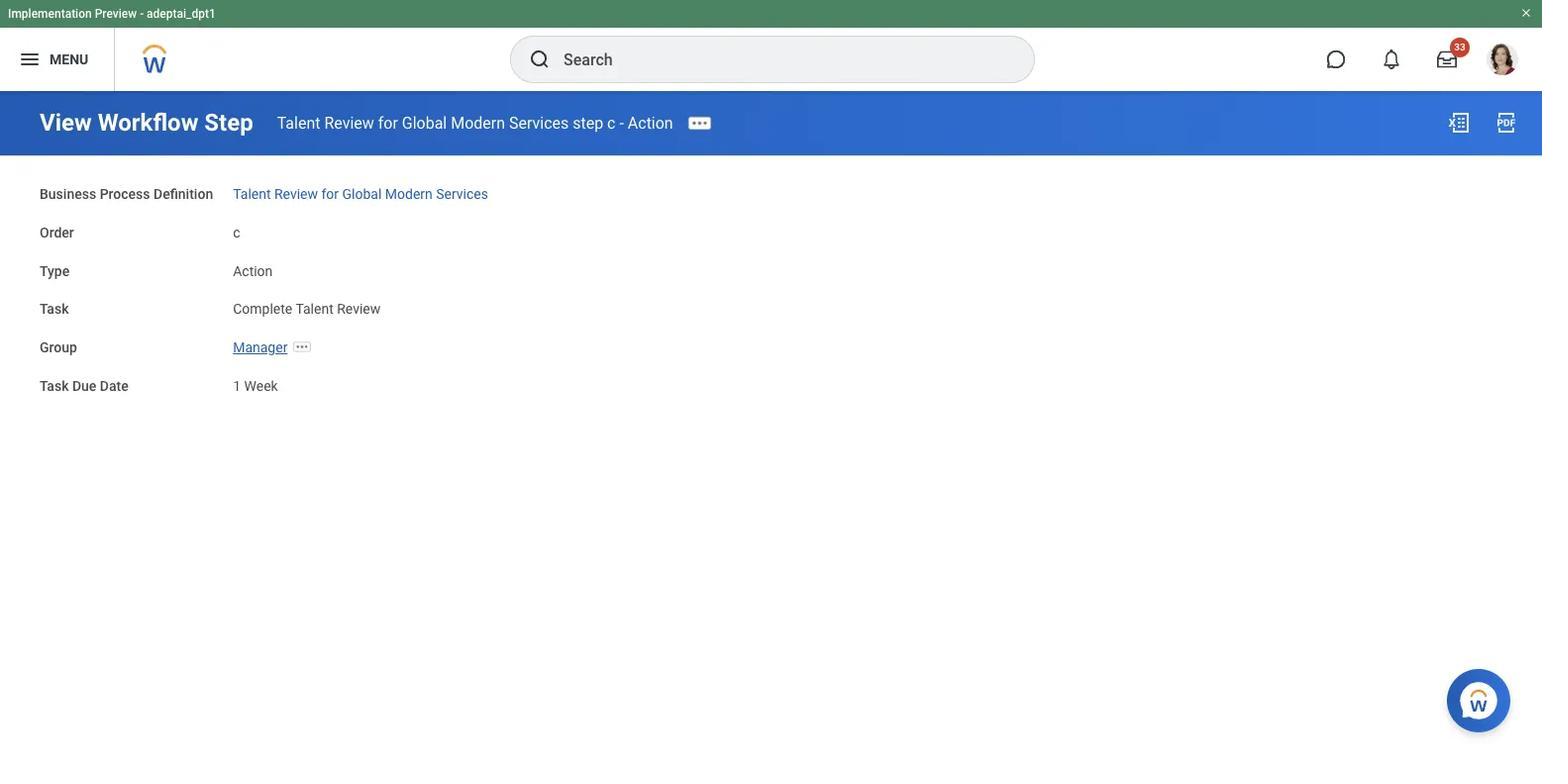 Task type: describe. For each thing, give the bounding box(es) containing it.
for for view workflow step
[[378, 113, 398, 132]]

menu banner
[[0, 0, 1542, 91]]

2 vertical spatial talent
[[296, 301, 334, 317]]

implementation preview -   adeptai_dpt1
[[8, 7, 216, 21]]

services for view workflow step
[[509, 113, 569, 132]]

1 week
[[233, 378, 278, 394]]

1 vertical spatial c
[[233, 225, 240, 240]]

view
[[40, 109, 92, 137]]

inbox large image
[[1437, 50, 1457, 69]]

33 button
[[1425, 38, 1470, 81]]

menu
[[50, 51, 88, 67]]

talent review for global modern services
[[233, 186, 488, 202]]

task due date
[[40, 378, 129, 394]]

date
[[100, 378, 129, 394]]

step
[[573, 113, 603, 132]]

action element
[[233, 259, 273, 279]]

justify image
[[18, 48, 42, 71]]

menu button
[[0, 28, 114, 91]]

view workflow step
[[40, 109, 253, 137]]

export to excel image
[[1447, 111, 1471, 135]]

global for business process definition
[[342, 186, 382, 202]]

complete talent review
[[233, 301, 381, 317]]

process
[[100, 186, 150, 202]]

task for task due date
[[40, 378, 69, 394]]

1
[[233, 378, 241, 394]]

1 week element
[[233, 374, 278, 394]]

type
[[40, 263, 69, 279]]

- inside view workflow step main content
[[620, 113, 624, 132]]

0 horizontal spatial action
[[233, 263, 273, 279]]

adeptai_dpt1
[[147, 7, 216, 21]]

0 vertical spatial action
[[628, 113, 673, 132]]

complete talent review element
[[233, 297, 381, 317]]



Task type: locate. For each thing, give the bounding box(es) containing it.
talent for business process definition
[[233, 186, 271, 202]]

business process definition
[[40, 186, 213, 202]]

business
[[40, 186, 96, 202]]

2 task from the top
[[40, 378, 69, 394]]

order
[[40, 225, 74, 240]]

due
[[72, 378, 96, 394]]

week
[[244, 378, 278, 394]]

services down talent review for global modern services step c - action link
[[436, 186, 488, 202]]

1 horizontal spatial services
[[509, 113, 569, 132]]

0 vertical spatial modern
[[451, 113, 505, 132]]

talent
[[277, 113, 320, 132], [233, 186, 271, 202], [296, 301, 334, 317]]

0 vertical spatial global
[[402, 113, 447, 132]]

definition
[[154, 186, 213, 202]]

- inside menu banner
[[140, 7, 144, 21]]

services
[[509, 113, 569, 132], [436, 186, 488, 202]]

implementation
[[8, 7, 92, 21]]

0 vertical spatial review
[[324, 113, 374, 132]]

task down type
[[40, 301, 69, 317]]

close environment banner image
[[1520, 7, 1532, 19]]

-
[[140, 7, 144, 21], [620, 113, 624, 132]]

action right step on the left top
[[628, 113, 673, 132]]

task
[[40, 301, 69, 317], [40, 378, 69, 394]]

talent up order element
[[233, 186, 271, 202]]

task for task
[[40, 301, 69, 317]]

0 horizontal spatial global
[[342, 186, 382, 202]]

for
[[378, 113, 398, 132], [321, 186, 339, 202]]

1 vertical spatial for
[[321, 186, 339, 202]]

0 vertical spatial task
[[40, 301, 69, 317]]

for for business process definition
[[321, 186, 339, 202]]

services left step on the left top
[[509, 113, 569, 132]]

talent right step
[[277, 113, 320, 132]]

order element
[[233, 213, 240, 242]]

33
[[1454, 42, 1466, 52]]

1 horizontal spatial modern
[[451, 113, 505, 132]]

0 vertical spatial services
[[509, 113, 569, 132]]

review for business process definition
[[274, 186, 318, 202]]

modern for view workflow step
[[451, 113, 505, 132]]

0 horizontal spatial modern
[[385, 186, 433, 202]]

1 horizontal spatial for
[[378, 113, 398, 132]]

1 vertical spatial task
[[40, 378, 69, 394]]

manager
[[233, 340, 288, 356]]

Search Workday  search field
[[564, 38, 994, 81]]

0 vertical spatial -
[[140, 7, 144, 21]]

talent for view workflow step
[[277, 113, 320, 132]]

1 horizontal spatial action
[[628, 113, 673, 132]]

talent review for global modern services step c - action link
[[277, 113, 673, 132]]

- right step on the left top
[[620, 113, 624, 132]]

c
[[607, 113, 616, 132], [233, 225, 240, 240]]

group
[[40, 340, 77, 356]]

0 vertical spatial for
[[378, 113, 398, 132]]

0 vertical spatial talent
[[277, 113, 320, 132]]

1 horizontal spatial global
[[402, 113, 447, 132]]

preview
[[95, 7, 137, 21]]

- right preview
[[140, 7, 144, 21]]

1 vertical spatial talent
[[233, 186, 271, 202]]

1 vertical spatial action
[[233, 263, 273, 279]]

1 horizontal spatial -
[[620, 113, 624, 132]]

c up action element
[[233, 225, 240, 240]]

0 horizontal spatial services
[[436, 186, 488, 202]]

modern
[[451, 113, 505, 132], [385, 186, 433, 202]]

notifications large image
[[1382, 50, 1402, 69]]

1 vertical spatial global
[[342, 186, 382, 202]]

view workflow step main content
[[0, 91, 1542, 415]]

step
[[204, 109, 253, 137]]

review
[[324, 113, 374, 132], [274, 186, 318, 202], [337, 301, 381, 317]]

task left due
[[40, 378, 69, 394]]

complete
[[233, 301, 292, 317]]

action
[[628, 113, 673, 132], [233, 263, 273, 279]]

0 horizontal spatial for
[[321, 186, 339, 202]]

0 horizontal spatial c
[[233, 225, 240, 240]]

global
[[402, 113, 447, 132], [342, 186, 382, 202]]

0 vertical spatial c
[[607, 113, 616, 132]]

1 vertical spatial review
[[274, 186, 318, 202]]

profile logan mcneil image
[[1487, 44, 1519, 79]]

search image
[[528, 48, 552, 71]]

0 horizontal spatial -
[[140, 7, 144, 21]]

modern for business process definition
[[385, 186, 433, 202]]

services for business process definition
[[436, 186, 488, 202]]

manager link
[[233, 336, 288, 356]]

1 vertical spatial services
[[436, 186, 488, 202]]

talent review for global modern services step c - action
[[277, 113, 673, 132]]

1 vertical spatial modern
[[385, 186, 433, 202]]

2 vertical spatial review
[[337, 301, 381, 317]]

review for view workflow step
[[324, 113, 374, 132]]

talent right complete
[[296, 301, 334, 317]]

1 vertical spatial -
[[620, 113, 624, 132]]

view printable version (pdf) image
[[1495, 111, 1519, 135]]

action up complete
[[233, 263, 273, 279]]

workflow
[[98, 109, 198, 137]]

c right step on the left top
[[607, 113, 616, 132]]

1 horizontal spatial c
[[607, 113, 616, 132]]

global for view workflow step
[[402, 113, 447, 132]]

1 task from the top
[[40, 301, 69, 317]]

talent review for global modern services link
[[233, 182, 488, 202]]



Task type: vqa. For each thing, say whether or not it's contained in the screenshot.
2nd chevron down icon from the bottom
no



